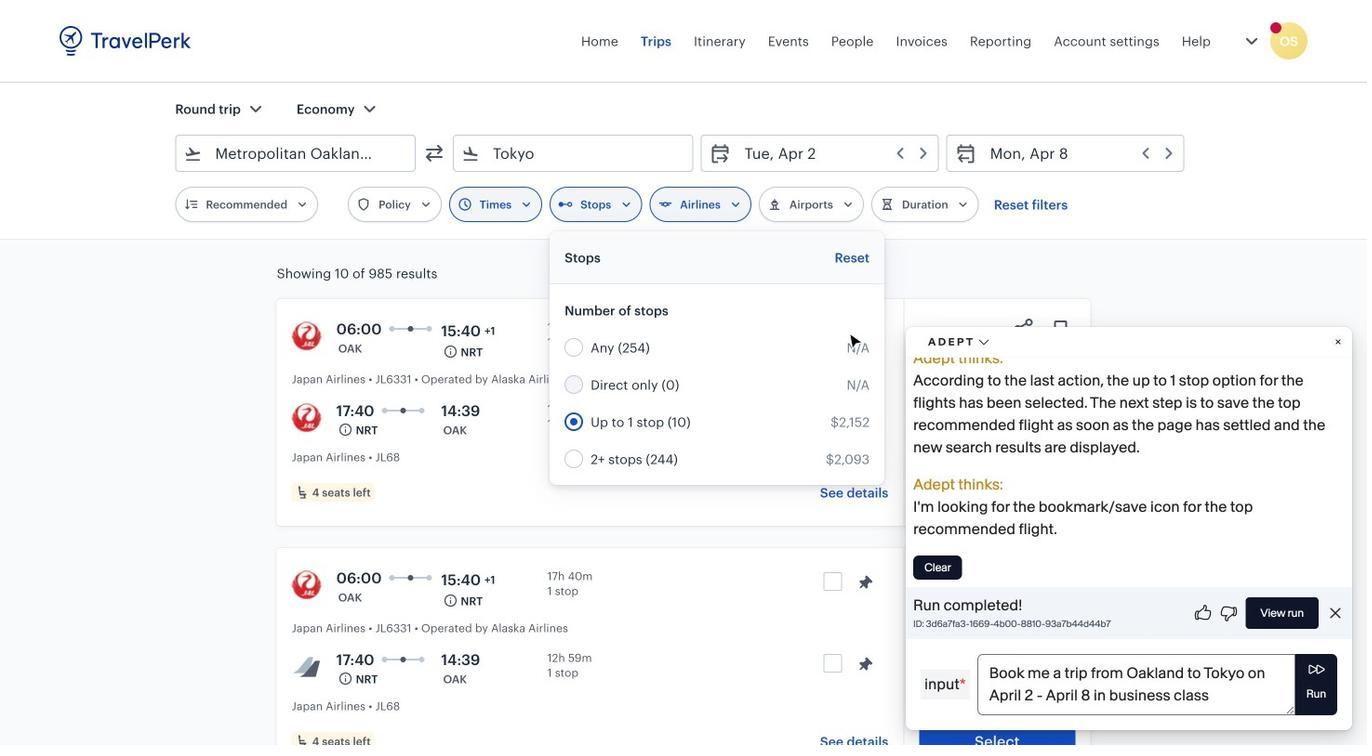 Task type: vqa. For each thing, say whether or not it's contained in the screenshot.
3rd Japan Airlines icon from the top
yes



Task type: locate. For each thing, give the bounding box(es) containing it.
To search field
[[480, 139, 668, 168]]

2 vertical spatial japan airlines image
[[292, 653, 322, 683]]

Depart field
[[732, 139, 931, 168]]

japan airlines image
[[292, 404, 322, 433], [292, 571, 322, 601], [292, 653, 322, 683]]

0 vertical spatial japan airlines image
[[292, 404, 322, 433]]

1 japan airlines image from the top
[[292, 404, 322, 433]]

1 vertical spatial japan airlines image
[[292, 571, 322, 601]]



Task type: describe. For each thing, give the bounding box(es) containing it.
japan airlines image
[[292, 322, 322, 352]]

2 japan airlines image from the top
[[292, 571, 322, 601]]

Return field
[[977, 139, 1176, 168]]

3 japan airlines image from the top
[[292, 653, 322, 683]]

From search field
[[202, 139, 391, 168]]



